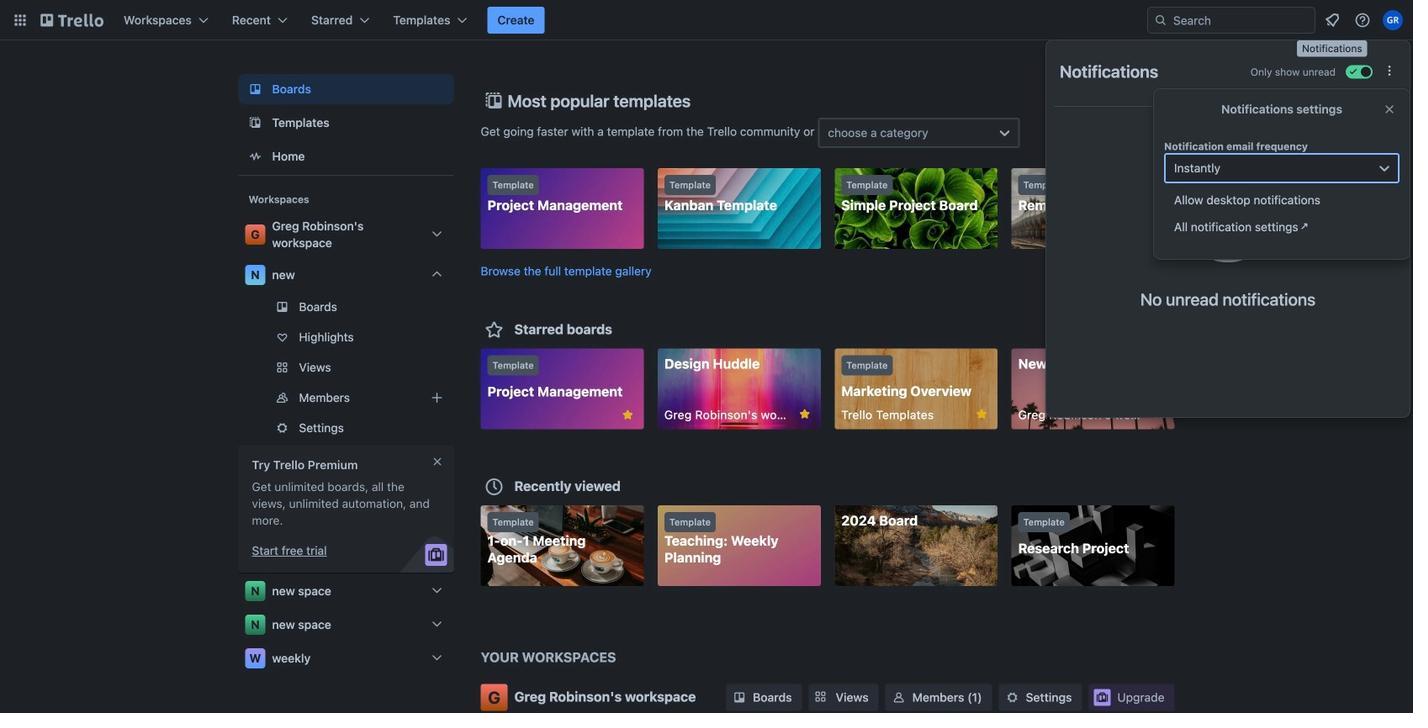 Task type: locate. For each thing, give the bounding box(es) containing it.
0 horizontal spatial click to unstar this board. it will be removed from your starred list. image
[[798, 407, 813, 422]]

add image
[[427, 388, 447, 408]]

1 horizontal spatial sm image
[[1004, 690, 1021, 706]]

home image
[[245, 146, 265, 167]]

1 horizontal spatial click to unstar this board. it will be removed from your starred list. image
[[975, 407, 990, 422]]

1 sm image from the left
[[891, 690, 908, 706]]

search image
[[1155, 13, 1168, 27]]

0 horizontal spatial sm image
[[891, 690, 908, 706]]

Search field
[[1148, 7, 1316, 34]]

2 click to unstar this board. it will be removed from your starred list. image from the left
[[975, 407, 990, 422]]

back to home image
[[40, 7, 104, 34]]

tooltip
[[1298, 40, 1368, 57]]

sm image
[[731, 690, 748, 706]]

click to unstar this board. it will be removed from your starred list. image
[[798, 407, 813, 422], [975, 407, 990, 422]]

sm image
[[891, 690, 908, 706], [1004, 690, 1021, 706]]

taco image
[[1184, 151, 1274, 263]]

greg robinson (gregrobinson96) image
[[1383, 10, 1404, 30]]



Task type: describe. For each thing, give the bounding box(es) containing it.
primary element
[[0, 0, 1414, 40]]

1 click to unstar this board. it will be removed from your starred list. image from the left
[[798, 407, 813, 422]]

board image
[[245, 79, 265, 99]]

template board image
[[245, 113, 265, 133]]

click to unstar this board. it will be removed from your starred list. image
[[621, 408, 636, 423]]

open information menu image
[[1355, 12, 1372, 29]]

2 sm image from the left
[[1004, 690, 1021, 706]]

close popover image
[[1383, 103, 1397, 116]]

0 notifications image
[[1323, 10, 1343, 30]]



Task type: vqa. For each thing, say whether or not it's contained in the screenshot.
add 'icon'
yes



